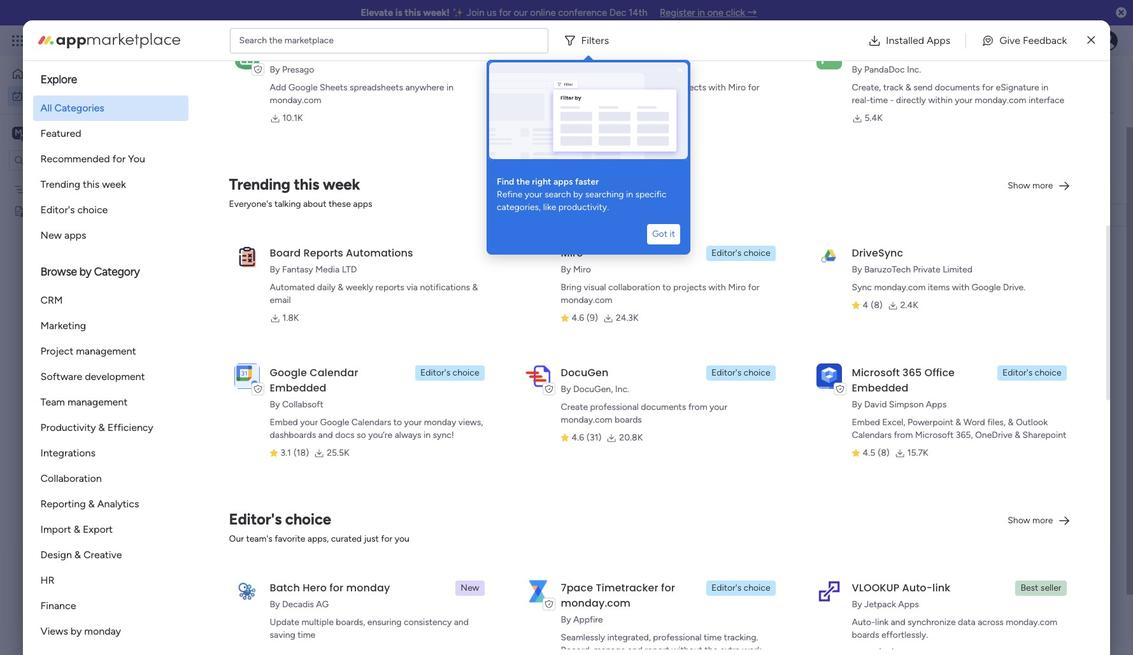 Task type: vqa. For each thing, say whether or not it's contained in the screenshot.
the workspace options icon
no



Task type: describe. For each thing, give the bounding box(es) containing it.
4.6 for miro
[[572, 313, 584, 324]]

plans
[[240, 35, 261, 46]]

my work
[[28, 90, 62, 101]]

next
[[215, 345, 240, 361]]

(9) for automated daily & weekly reports via notifications & email
[[587, 313, 598, 324]]

0 horizontal spatial marketing plan
[[30, 184, 89, 195]]

work
[[225, 74, 277, 103]]

in left one
[[698, 7, 705, 18]]

consistency
[[404, 617, 452, 628]]

documents inside create professional documents from your monday.com boards
[[641, 402, 686, 413]]

2.4k
[[901, 300, 918, 311]]

your inside create professional documents from your monday.com boards
[[710, 402, 727, 413]]

1 vertical spatial apps
[[926, 399, 947, 410]]

professional inside the seamlessly integrated, professional time tracking. record, manage and report without the extra work.
[[653, 633, 702, 643]]

recommended for you
[[41, 153, 145, 165]]

project management
[[41, 345, 136, 357]]

items inside without a date / 0 items
[[320, 440, 342, 451]]

2 horizontal spatial this
[[405, 7, 421, 18]]

10.1k
[[283, 113, 303, 124]]

editor's for docugen
[[712, 368, 742, 378]]

embedded inside google calendar embedded
[[270, 381, 327, 396]]

give feedback button
[[972, 28, 1077, 53]]

to inside embed your google calendars to your monday views, dashboards and docs so you're always in sync!
[[393, 417, 402, 428]]

embed your google calendars to your monday views, dashboards and docs so you're always in sync!
[[270, 417, 483, 441]]

projects for create,
[[673, 82, 706, 93]]

1 horizontal spatial trending this week
[[229, 175, 360, 194]]

marketing plan link
[[657, 204, 775, 227]]

private board image
[[13, 205, 25, 217]]

by david simpson apps
[[852, 399, 947, 410]]

editor's for 7pace timetracker for monday.com
[[712, 583, 742, 594]]

24.3k for automated daily & weekly reports via notifications & email
[[616, 313, 639, 324]]

conference
[[558, 7, 607, 18]]

24.3k for add google sheets spreadsheets anywhere in monday.com
[[616, 113, 639, 124]]

time inside the seamlessly integrated, professional time tracking. record, manage and report without the extra work.
[[704, 633, 722, 643]]

give
[[1000, 34, 1021, 46]]

& right notifications
[[472, 282, 478, 293]]

by left "collabsoft"
[[270, 399, 280, 410]]

filters button
[[558, 28, 619, 53]]

0 inside later / 0 items
[[255, 394, 261, 405]]

monday.com inside 7pace timetracker for monday.com
[[561, 596, 631, 611]]

create professional documents from your monday.com boards
[[561, 402, 727, 426]]

items down private
[[928, 282, 950, 293]]

visual for add google sheets spreadsheets anywhere in monday.com
[[584, 82, 606, 93]]

items inside today / 0 items
[[270, 257, 293, 268]]

find
[[497, 176, 514, 187]]

it
[[670, 229, 675, 239]]

you
[[395, 534, 410, 545]]

integrations
[[41, 447, 96, 459]]

1 vertical spatial marketing
[[659, 211, 699, 222]]

1 vertical spatial apps
[[353, 199, 372, 210]]

choice for miro
[[744, 248, 771, 259]]

automated daily & weekly reports via notifications & email
[[270, 282, 478, 306]]

all categories
[[41, 102, 104, 114]]

new apps
[[41, 229, 86, 241]]

google left drive.
[[972, 282, 1001, 293]]

analytics
[[97, 498, 139, 510]]

to for create, track & send documents for esignature in real-time - directly within your monday.com interface
[[663, 82, 671, 93]]

week!
[[423, 7, 450, 18]]

plan inside list box
[[72, 184, 89, 195]]

bring visual collaboration to projects with miro for monday.com for create,
[[561, 82, 760, 106]]

week for next week /
[[243, 345, 273, 361]]

google calendar embedded
[[270, 366, 358, 396]]

monday up ensuring
[[346, 581, 390, 596]]

collabsoft
[[282, 399, 323, 410]]

daily
[[317, 282, 336, 293]]

onedrive
[[975, 430, 1013, 441]]

workspace image
[[12, 126, 25, 140]]

search
[[545, 189, 571, 200]]

see
[[223, 35, 238, 46]]

search the marketplace
[[239, 35, 334, 46]]

a
[[263, 436, 271, 452]]

browse by category
[[41, 265, 140, 279]]

4.6 (31)
[[572, 433, 602, 443]]

import & export
[[41, 524, 113, 536]]

monday right views
[[84, 626, 121, 638]]

by left jetpack
[[852, 599, 862, 610]]

tracking.
[[724, 633, 758, 643]]

& up export
[[88, 498, 95, 510]]

past
[[215, 184, 240, 200]]

& left export
[[74, 524, 80, 536]]

apps marketplace image
[[38, 33, 180, 48]]

group
[[579, 184, 604, 195]]

the inside the seamlessly integrated, professional time tracking. record, manage and report without the extra work.
[[705, 645, 718, 656]]

board reports automations by fantasy media ltd
[[270, 246, 413, 275]]

synchronize
[[908, 617, 956, 628]]

find the right apps faster refine your search by searching in specific categories, like productivity.
[[497, 176, 669, 213]]

✨
[[452, 7, 464, 18]]

4.5
[[863, 448, 875, 459]]

later
[[215, 391, 243, 406]]

by left appfire
[[561, 615, 571, 626]]

for inside 7pace timetracker for monday.com
[[661, 581, 675, 596]]

extra
[[720, 645, 740, 656]]

week for this week
[[576, 212, 596, 221]]

right
[[532, 176, 551, 187]]

0 horizontal spatial this
[[83, 178, 100, 190]]

/ right later
[[246, 391, 252, 406]]

us
[[487, 7, 497, 18]]

register
[[660, 7, 695, 18]]

& right daily
[[338, 282, 344, 293]]

0 inside without a date / 0 items
[[312, 440, 318, 451]]

0 horizontal spatial apps
[[64, 229, 86, 241]]

featured
[[41, 127, 81, 140]]

inc. for by pandadoc inc.
[[907, 64, 921, 75]]

from inside create professional documents from your monday.com boards
[[688, 402, 707, 413]]

by down batch
[[270, 599, 280, 610]]

boards inside auto-link and synchronize data across monday.com boards effortlessly.
[[852, 630, 879, 641]]

got
[[652, 229, 668, 239]]

choice for 7pace timetracker for monday.com
[[744, 583, 771, 594]]

work for my
[[42, 90, 62, 101]]

by up add
[[270, 64, 280, 75]]

monday.com inside auto-link and synchronize data across monday.com boards effortlessly.
[[1006, 617, 1058, 628]]

4.6 (9) for add google sheets spreadsheets anywhere in monday.com
[[572, 113, 598, 124]]

by up create
[[561, 384, 571, 395]]

report
[[645, 645, 669, 656]]

monday inside embed your google calendars to your monday views, dashboards and docs so you're always in sync!
[[424, 417, 456, 428]]

by down this week
[[561, 264, 571, 275]]

so
[[357, 430, 366, 441]]

views by monday
[[41, 626, 121, 638]]

lottie animation image
[[0, 527, 162, 656]]

office
[[925, 366, 955, 380]]

filters
[[581, 34, 609, 46]]

calendars inside embed excel, powerpoint & word files, & outlook calendars from microsoft 365, onedrive & sharepoint
[[852, 430, 892, 441]]

google inside add google sheets spreadsheets anywhere in monday.com
[[288, 82, 318, 93]]

in inside 'create, track & send documents for esignature in real-time - directly within your monday.com interface'
[[1042, 82, 1049, 93]]

collaboration for add google sheets spreadsheets anywhere in monday.com
[[608, 82, 660, 93]]

by miro for automated daily & weekly reports via notifications & email
[[561, 264, 591, 275]]

by inside find the right apps faster refine your search by searching in specific categories, like productivity.
[[573, 189, 583, 200]]

the for find
[[516, 176, 530, 187]]

week up the these
[[323, 175, 360, 194]]

update
[[270, 617, 299, 628]]

my work button
[[8, 86, 137, 106]]

collaboration
[[41, 473, 102, 485]]

by inside board reports automations by fantasy media ltd
[[270, 264, 280, 275]]

you're
[[368, 430, 393, 441]]

elevate
[[361, 7, 393, 18]]

by left david
[[852, 399, 862, 410]]

show more button for editor's choice
[[1003, 511, 1076, 531]]

0 horizontal spatial trending
[[41, 178, 80, 190]]

create,
[[852, 82, 881, 93]]

close image
[[675, 65, 685, 75]]

4.6 for docugen
[[572, 433, 584, 443]]

team management
[[41, 396, 128, 408]]

categories
[[54, 102, 104, 114]]

choice for docugen
[[744, 368, 771, 378]]

refine
[[497, 189, 523, 200]]

searching
[[585, 189, 624, 200]]

/ left 1
[[279, 184, 285, 200]]

/ right today
[[254, 253, 260, 269]]

monday.com inside 'create, track & send documents for esignature in real-time - directly within your monday.com interface'
[[975, 95, 1027, 106]]

0 vertical spatial marketing
[[30, 184, 70, 195]]

editor's choice for google calendar embedded
[[420, 368, 479, 378]]

and inside update multiple boards, ensuring consistency and saving time
[[454, 617, 469, 628]]

data
[[958, 617, 976, 628]]

batch
[[270, 581, 300, 596]]

1 horizontal spatial this
[[294, 175, 319, 194]]

google inside google calendar embedded
[[270, 366, 307, 380]]

4.5 (8)
[[863, 448, 890, 459]]

& right the design on the left
[[74, 549, 81, 561]]

1 horizontal spatial auto-
[[902, 581, 933, 596]]

later / 0 items
[[215, 391, 285, 406]]

invite members image
[[966, 34, 979, 47]]

1 horizontal spatial link
[[933, 581, 951, 596]]

dec
[[610, 7, 627, 18]]

monday.com inside add google sheets spreadsheets anywhere in monday.com
[[270, 95, 321, 106]]

in inside embed your google calendars to your monday views, dashboards and docs so you're always in sync!
[[424, 430, 431, 441]]

0 horizontal spatial trending this week
[[41, 178, 126, 190]]

send
[[914, 82, 933, 93]]

crm
[[41, 294, 63, 306]]

presago
[[282, 64, 314, 75]]

board for board
[[704, 184, 728, 195]]

drivesync
[[852, 246, 904, 261]]

items inside this week / 0 items
[[290, 303, 313, 313]]

see plans
[[223, 35, 261, 46]]

home button
[[8, 64, 137, 84]]

editor's choice for microsoft 365 office embedded
[[1003, 368, 1062, 378]]

next week /
[[215, 345, 285, 361]]

work for monday
[[103, 33, 126, 48]]

status
[[980, 184, 1006, 195]]

1
[[288, 188, 291, 199]]

/ up google calendar embedded
[[276, 345, 282, 361]]

editor's for miro
[[712, 248, 742, 259]]

select product image
[[11, 34, 24, 47]]

boards inside create professional documents from your monday.com boards
[[615, 415, 642, 426]]

editor's choice for docugen
[[712, 368, 771, 378]]

help image
[[1053, 34, 1066, 47]]

→
[[748, 7, 757, 18]]



Task type: locate. For each thing, give the bounding box(es) containing it.
1 vertical spatial bring
[[561, 282, 582, 293]]

decadis
[[282, 599, 314, 610]]

0 horizontal spatial plan
[[72, 184, 89, 195]]

2 vertical spatial apps
[[64, 229, 86, 241]]

work
[[103, 33, 126, 48], [42, 90, 62, 101]]

link down jetpack
[[875, 617, 889, 628]]

1 vertical spatial bring visual collaboration to projects with miro for monday.com
[[561, 282, 760, 306]]

monday up sync!
[[424, 417, 456, 428]]

1.8k
[[283, 313, 299, 324]]

2 projects from the top
[[673, 282, 706, 293]]

2 horizontal spatial time
[[870, 95, 888, 106]]

microsoft inside embed excel, powerpoint & word files, & outlook calendars from microsoft 365, onedrive & sharepoint
[[915, 430, 954, 441]]

(8) for 4 (8)
[[871, 300, 883, 311]]

1 vertical spatial (9)
[[587, 313, 598, 324]]

new
[[41, 229, 62, 241], [461, 583, 479, 594]]

reporting & analytics
[[41, 498, 139, 510]]

apps up the powerpoint
[[926, 399, 947, 410]]

0 horizontal spatial microsoft
[[852, 366, 900, 380]]

1 vertical spatial plan
[[701, 211, 718, 222]]

import
[[41, 524, 71, 536]]

views,
[[458, 417, 483, 428]]

1 horizontal spatial calendars
[[852, 430, 892, 441]]

link up synchronize
[[933, 581, 951, 596]]

your
[[955, 95, 973, 106], [525, 189, 543, 200], [710, 402, 727, 413], [300, 417, 318, 428], [404, 417, 422, 428]]

best
[[1021, 583, 1039, 594]]

automations
[[346, 246, 413, 261]]

google inside embed your google calendars to your monday views, dashboards and docs so you're always in sync!
[[320, 417, 349, 428]]

seamlessly
[[561, 633, 605, 643]]

with for create,
[[709, 82, 726, 93]]

0 down automated
[[283, 303, 288, 313]]

the left extra
[[705, 645, 718, 656]]

0 vertical spatial the
[[269, 35, 282, 46]]

1 vertical spatial boards
[[852, 630, 879, 641]]

in right anywhere
[[447, 82, 454, 93]]

and left docs
[[318, 430, 333, 441]]

new for new apps
[[41, 229, 62, 241]]

professional up without
[[653, 633, 702, 643]]

embed inside embed your google calendars to your monday views, dashboards and docs so you're always in sync!
[[270, 417, 298, 428]]

embedded inside microsoft 365 office embedded
[[852, 381, 909, 396]]

this right like
[[559, 212, 574, 221]]

1 vertical spatial new
[[461, 583, 479, 594]]

collaboration for automated daily & weekly reports via notifications & email
[[608, 282, 660, 293]]

inc. up send at the right of page
[[907, 64, 921, 75]]

list box containing marketing plan
[[0, 176, 162, 394]]

from
[[688, 402, 707, 413], [894, 430, 913, 441]]

1 4.6 from the top
[[572, 113, 584, 124]]

installed
[[886, 34, 924, 46]]

my
[[191, 74, 220, 103], [28, 90, 40, 101]]

1 horizontal spatial microsoft
[[915, 430, 954, 441]]

create, track & send documents for esignature in real-time - directly within your monday.com interface
[[852, 82, 1065, 106]]

apps inside button
[[927, 34, 951, 46]]

my for my work
[[28, 90, 40, 101]]

1 vertical spatial board
[[270, 246, 301, 261]]

best seller
[[1021, 583, 1062, 594]]

embed for google calendar embedded
[[270, 417, 298, 428]]

update multiple boards, ensuring consistency and saving time
[[270, 617, 469, 641]]

0 vertical spatial management
[[129, 33, 198, 48]]

boards down jetpack
[[852, 630, 879, 641]]

professional inside create professional documents from your monday.com boards
[[590, 402, 639, 413]]

0 vertical spatial to
[[663, 82, 671, 93]]

in left specific
[[626, 189, 633, 200]]

2 by miro from the top
[[561, 264, 591, 275]]

& up directly
[[906, 82, 911, 93]]

items right (18)
[[320, 440, 342, 451]]

esignature
[[996, 82, 1039, 93]]

1 bring visual collaboration to projects with miro for monday.com from the top
[[561, 82, 760, 106]]

editor's for microsoft 365 office embedded
[[1003, 368, 1033, 378]]

1 embedded from the left
[[270, 381, 327, 396]]

apps down vlookup auto-link
[[898, 599, 919, 610]]

items inside later / 0 items
[[263, 394, 285, 405]]

1 4.6 (9) from the top
[[572, 113, 598, 124]]

apps,
[[308, 534, 329, 545]]

kendall parks image
[[1098, 31, 1118, 51]]

the for search
[[269, 35, 282, 46]]

time inside 'create, track & send documents for esignature in real-time - directly within your monday.com interface'
[[870, 95, 888, 106]]

browse
[[41, 265, 77, 279]]

(8) right 4 on the top right
[[871, 300, 883, 311]]

list box
[[0, 176, 162, 394]]

show for editor's choice
[[1008, 515, 1030, 526]]

recommended
[[41, 153, 110, 165]]

dates
[[243, 184, 276, 200]]

show more for editor's choice
[[1008, 515, 1053, 526]]

14th
[[629, 7, 648, 18]]

week down recommended for you
[[102, 178, 126, 190]]

documents inside 'create, track & send documents for esignature in real-time - directly within your monday.com interface'
[[935, 82, 980, 93]]

management
[[129, 33, 198, 48], [76, 345, 136, 357], [67, 396, 128, 408]]

vlookup auto-link
[[852, 581, 951, 596]]

0 horizontal spatial professional
[[590, 402, 639, 413]]

& up 365,
[[956, 417, 962, 428]]

0 horizontal spatial work
[[42, 90, 62, 101]]

by up create,
[[852, 64, 862, 75]]

0 vertical spatial bring
[[561, 82, 582, 93]]

manage
[[594, 645, 626, 656]]

this right is on the left top of page
[[405, 7, 421, 18]]

0 vertical spatial by
[[573, 189, 583, 200]]

1 vertical spatial this
[[215, 299, 238, 315]]

1 horizontal spatial this
[[559, 212, 574, 221]]

0 horizontal spatial embedded
[[270, 381, 327, 396]]

0 vertical spatial boards
[[615, 415, 642, 426]]

for inside 'create, track & send documents for esignature in real-time - directly within your monday.com interface'
[[982, 82, 994, 93]]

(18)
[[294, 448, 309, 459]]

notes
[[30, 205, 54, 216]]

boards up 20.8k
[[615, 415, 642, 426]]

my for my work
[[191, 74, 220, 103]]

in inside add google sheets spreadsheets anywhere in monday.com
[[447, 82, 454, 93]]

monday.com inside create professional documents from your monday.com boards
[[561, 415, 613, 426]]

week left 1.8k
[[241, 299, 271, 315]]

inbox image
[[938, 34, 950, 47]]

your inside 'create, track & send documents for esignature in real-time - directly within your monday.com interface'
[[955, 95, 973, 106]]

bring for add google sheets spreadsheets anywhere in monday.com
[[561, 82, 582, 93]]

1 vertical spatial link
[[875, 617, 889, 628]]

private
[[913, 264, 941, 275]]

dapulse x slim image
[[1088, 33, 1095, 48]]

by for category
[[79, 265, 91, 279]]

1 vertical spatial visual
[[584, 282, 606, 293]]

visual for automated daily & weekly reports via notifications & email
[[584, 282, 606, 293]]

software
[[41, 371, 82, 383]]

embed inside embed excel, powerpoint & word files, & outlook calendars from microsoft 365, onedrive & sharepoint
[[852, 417, 880, 428]]

and inside auto-link and synchronize data across monday.com boards effortlessly.
[[891, 617, 906, 628]]

1 vertical spatial professional
[[653, 633, 702, 643]]

and inside the seamlessly integrated, professional time tracking. record, manage and report without the extra work.
[[628, 645, 643, 656]]

by inside drivesync by baruzotech private limited
[[852, 264, 862, 275]]

anywhere
[[405, 82, 444, 93]]

time left -
[[870, 95, 888, 106]]

by miro for add google sheets spreadsheets anywhere in monday.com
[[561, 64, 591, 75]]

microsoft 365 office embedded
[[852, 366, 955, 396]]

your inside find the right apps faster refine your search by searching in specific categories, like productivity.
[[525, 189, 543, 200]]

4.6 (9)
[[572, 113, 598, 124], [572, 313, 598, 324]]

bring visual collaboration to projects with miro for monday.com for sync
[[561, 282, 760, 306]]

in left sync!
[[424, 430, 431, 441]]

/ left 1.8k
[[274, 299, 280, 315]]

2 24.3k from the top
[[616, 313, 639, 324]]

board up marketing plan link
[[704, 184, 728, 195]]

1 horizontal spatial plan
[[701, 211, 718, 222]]

today
[[215, 253, 251, 269]]

find the right apps faster heading
[[497, 176, 680, 189]]

0 vertical spatial plan
[[72, 184, 89, 195]]

workspace selection element
[[12, 125, 106, 142]]

1 horizontal spatial time
[[704, 633, 722, 643]]

1 horizontal spatial embedded
[[852, 381, 909, 396]]

1 horizontal spatial work
[[103, 33, 126, 48]]

2 embed from the left
[[852, 417, 880, 428]]

work up home button in the left of the page
[[103, 33, 126, 48]]

0 vertical spatial show
[[1008, 180, 1030, 191]]

2 bring visual collaboration to projects with miro for monday.com from the top
[[561, 282, 760, 306]]

more for trending this week
[[1033, 180, 1053, 191]]

1 vertical spatial work
[[42, 90, 62, 101]]

inc. for by docugen, inc.
[[615, 384, 629, 395]]

2 vertical spatial by
[[71, 626, 82, 638]]

dashboards
[[270, 430, 316, 441]]

embedded up by collabsoft
[[270, 381, 327, 396]]

0 vertical spatial professional
[[590, 402, 639, 413]]

in up interface
[[1042, 82, 1049, 93]]

1 vertical spatial to
[[663, 282, 671, 293]]

and up effortlessly.
[[891, 617, 906, 628]]

&
[[906, 82, 911, 93], [338, 282, 344, 293], [472, 282, 478, 293], [956, 417, 962, 428], [1008, 417, 1014, 428], [98, 422, 105, 434], [1015, 430, 1021, 441], [88, 498, 95, 510], [74, 524, 80, 536], [74, 549, 81, 561]]

editor's choice for 7pace timetracker for monday.com
[[712, 583, 771, 594]]

bring for automated daily & weekly reports via notifications & email
[[561, 282, 582, 293]]

2 vertical spatial the
[[705, 645, 718, 656]]

week down group
[[576, 212, 596, 221]]

2 vertical spatial management
[[67, 396, 128, 408]]

& down outlook
[[1015, 430, 1021, 441]]

1 bring from the top
[[561, 82, 582, 93]]

trending this week down recommended
[[41, 178, 126, 190]]

2 vertical spatial to
[[393, 417, 402, 428]]

by up productivity.
[[573, 189, 583, 200]]

1 horizontal spatial board
[[704, 184, 728, 195]]

1 vertical spatial 4.6 (9)
[[572, 313, 598, 324]]

1 24.3k from the top
[[616, 113, 639, 124]]

notifications image
[[910, 34, 922, 47]]

calendars inside embed your google calendars to your monday views, dashboards and docs so you're always in sync!
[[352, 417, 391, 428]]

marketing up it
[[659, 211, 699, 222]]

help
[[1036, 623, 1059, 636]]

0 horizontal spatial documents
[[641, 402, 686, 413]]

1 vertical spatial more
[[1033, 515, 1053, 526]]

1 vertical spatial 24.3k
[[616, 313, 639, 324]]

(9) for add google sheets spreadsheets anywhere in monday.com
[[587, 113, 598, 124]]

2 show from the top
[[1008, 515, 1030, 526]]

1 collaboration from the top
[[608, 82, 660, 93]]

time down "multiple"
[[298, 630, 315, 641]]

1 (9) from the top
[[587, 113, 598, 124]]

embed excel, powerpoint & word files, & outlook calendars from microsoft 365, onedrive & sharepoint
[[852, 417, 1067, 441]]

effortlessly.
[[882, 630, 928, 641]]

0 vertical spatial (8)
[[871, 300, 883, 311]]

board
[[704, 184, 728, 195], [270, 246, 301, 261]]

this for this week / 0 items
[[215, 299, 238, 315]]

with for sync
[[709, 282, 726, 293]]

0 vertical spatial microsoft
[[852, 366, 900, 380]]

about
[[303, 199, 326, 210]]

by miro down this week
[[561, 264, 591, 275]]

1 horizontal spatial professional
[[653, 633, 702, 643]]

1 horizontal spatial marketing plan
[[659, 211, 718, 222]]

documents
[[935, 82, 980, 93], [641, 402, 686, 413]]

bring visual collaboration to projects with miro for monday.com down close "icon"
[[561, 82, 760, 106]]

sync
[[852, 282, 872, 293]]

choice for google calendar embedded
[[453, 368, 479, 378]]

management for project management
[[76, 345, 136, 357]]

0 vertical spatial (9)
[[587, 113, 598, 124]]

24.3k
[[616, 113, 639, 124], [616, 313, 639, 324]]

0 vertical spatial bring visual collaboration to projects with miro for monday.com
[[561, 82, 760, 106]]

link inside auto-link and synchronize data across monday.com boards effortlessly.
[[875, 617, 889, 628]]

inc.
[[907, 64, 921, 75], [615, 384, 629, 395]]

1 show from the top
[[1008, 180, 1030, 191]]

& right files,
[[1008, 417, 1014, 428]]

by up sync
[[852, 264, 862, 275]]

4.6 (9) up the faster
[[572, 113, 598, 124]]

by right browse in the left top of the page
[[79, 265, 91, 279]]

0 inside today / 0 items
[[263, 257, 268, 268]]

marketing plan inside marketing plan link
[[659, 211, 718, 222]]

in
[[698, 7, 705, 18], [447, 82, 454, 93], [1042, 82, 1049, 93], [626, 189, 633, 200], [424, 430, 431, 441]]

marketing up notes
[[30, 184, 70, 195]]

2 vertical spatial 4.6
[[572, 433, 584, 443]]

this up next
[[215, 299, 238, 315]]

2 collaboration from the top
[[608, 282, 660, 293]]

show
[[1008, 180, 1030, 191], [1008, 515, 1030, 526]]

and inside embed your google calendars to your monday views, dashboards and docs so you're always in sync!
[[318, 430, 333, 441]]

email
[[270, 295, 291, 306]]

2 show more from the top
[[1008, 515, 1053, 526]]

0 vertical spatial by miro
[[561, 64, 591, 75]]

0 vertical spatial show more
[[1008, 180, 1053, 191]]

1 vertical spatial by
[[79, 265, 91, 279]]

elevate is this week! ✨ join us for our online conference dec 14th
[[361, 7, 648, 18]]

microsoft inside microsoft 365 office embedded
[[852, 366, 900, 380]]

0 horizontal spatial link
[[875, 617, 889, 628]]

2 vertical spatial apps
[[898, 599, 919, 610]]

marketing
[[30, 184, 70, 195], [659, 211, 699, 222], [41, 320, 86, 332]]

categories,
[[497, 202, 541, 213]]

1 vertical spatial microsoft
[[915, 430, 954, 441]]

trending this week
[[229, 175, 360, 194], [41, 178, 126, 190]]

my down home
[[28, 90, 40, 101]]

auto- inside auto-link and synchronize data across monday.com boards effortlessly.
[[852, 617, 875, 628]]

2 4.6 from the top
[[572, 313, 584, 324]]

1 vertical spatial 4.6
[[572, 313, 584, 324]]

documents up within
[[935, 82, 980, 93]]

0 vertical spatial more
[[1033, 180, 1053, 191]]

this right 1
[[294, 175, 319, 194]]

productivity
[[41, 422, 96, 434]]

apps inside find the right apps faster refine your search by searching in specific categories, like productivity.
[[554, 176, 573, 187]]

by left fantasy
[[270, 264, 280, 275]]

board up fantasy
[[270, 246, 301, 261]]

lottie animation element
[[0, 527, 162, 656]]

1 horizontal spatial documents
[[935, 82, 980, 93]]

0 right (18)
[[312, 440, 318, 451]]

items up dashboards
[[263, 394, 285, 405]]

2 visual from the top
[[584, 282, 606, 293]]

0 horizontal spatial inc.
[[615, 384, 629, 395]]

by miro down the filters dropdown button
[[561, 64, 591, 75]]

0 horizontal spatial calendars
[[352, 417, 391, 428]]

link
[[933, 581, 951, 596], [875, 617, 889, 628]]

more for editor's choice
[[1033, 515, 1053, 526]]

like
[[543, 202, 556, 213]]

2 (9) from the top
[[587, 313, 598, 324]]

monday up home button in the left of the page
[[57, 33, 100, 48]]

0 horizontal spatial board
[[270, 246, 301, 261]]

give feedback
[[1000, 34, 1067, 46]]

choice for microsoft 365 office embedded
[[1035, 368, 1062, 378]]

google up by collabsoft
[[270, 366, 307, 380]]

to for sync monday.com items with google drive.
[[663, 282, 671, 293]]

0 vertical spatial show more button
[[1003, 176, 1076, 196]]

just
[[364, 534, 379, 545]]

1 embed from the left
[[270, 417, 298, 428]]

views
[[41, 626, 68, 638]]

1 visual from the top
[[584, 82, 606, 93]]

2 show more button from the top
[[1003, 511, 1076, 531]]

boards
[[615, 415, 642, 426], [852, 630, 879, 641]]

installed apps
[[886, 34, 951, 46]]

items up automated
[[270, 257, 293, 268]]

trending this week up everyone's talking about these apps
[[229, 175, 360, 194]]

0 vertical spatial calendars
[[352, 417, 391, 428]]

professional down 'by docugen, inc.'
[[590, 402, 639, 413]]

0 vertical spatial 24.3k
[[616, 113, 639, 124]]

0 vertical spatial inc.
[[907, 64, 921, 75]]

without
[[215, 436, 260, 452]]

& left efficiency on the left bottom
[[98, 422, 105, 434]]

embedded up david
[[852, 381, 909, 396]]

management for team management
[[67, 396, 128, 408]]

apps up browse by category
[[64, 229, 86, 241]]

priority
[[1068, 184, 1097, 195]]

0 vertical spatial new
[[41, 229, 62, 241]]

0 horizontal spatial the
[[269, 35, 282, 46]]

& inside 'create, track & send documents for esignature in real-time - directly within your monday.com interface'
[[906, 82, 911, 93]]

option
[[0, 178, 162, 180]]

the right search
[[269, 35, 282, 46]]

show more for trending this week
[[1008, 180, 1053, 191]]

powerpoint
[[908, 417, 954, 428]]

monday
[[57, 33, 100, 48], [424, 417, 456, 428], [346, 581, 390, 596], [84, 626, 121, 638]]

1 vertical spatial show
[[1008, 515, 1030, 526]]

without a date / 0 items
[[215, 436, 342, 452]]

1 horizontal spatial from
[[894, 430, 913, 441]]

0 vertical spatial visual
[[584, 82, 606, 93]]

Search in workspace field
[[27, 153, 106, 168]]

1 vertical spatial the
[[516, 176, 530, 187]]

apps right notifications image
[[927, 34, 951, 46]]

embed for microsoft 365 office embedded
[[852, 417, 880, 428]]

bring visual collaboration to projects with miro for monday.com
[[561, 82, 760, 106], [561, 282, 760, 306]]

2 4.6 (9) from the top
[[572, 313, 598, 324]]

docs
[[335, 430, 355, 441]]

(8) for 4.5 (8)
[[878, 448, 890, 459]]

app logo image
[[234, 244, 260, 269], [816, 244, 842, 269], [234, 364, 260, 389], [525, 364, 551, 389], [816, 364, 842, 389], [234, 579, 260, 604], [525, 579, 551, 604], [816, 579, 842, 604]]

3 4.6 from the top
[[572, 433, 584, 443]]

the right find
[[516, 176, 530, 187]]

1 projects from the top
[[673, 82, 706, 93]]

1 by miro from the top
[[561, 64, 591, 75]]

this
[[405, 7, 421, 18], [294, 175, 319, 194], [83, 178, 100, 190]]

visual
[[584, 82, 606, 93], [584, 282, 606, 293]]

2 vertical spatial marketing
[[41, 320, 86, 332]]

by down the filters dropdown button
[[561, 64, 571, 75]]

auto- up by jetpack apps
[[902, 581, 933, 596]]

3.1 (18)
[[281, 448, 309, 459]]

0 vertical spatial apps
[[927, 34, 951, 46]]

0 vertical spatial link
[[933, 581, 951, 596]]

media
[[315, 264, 340, 275]]

1 horizontal spatial trending
[[229, 175, 290, 194]]

0 horizontal spatial this
[[215, 299, 238, 315]]

record,
[[561, 645, 592, 656]]

marketing plan up it
[[659, 211, 718, 222]]

auto- down jetpack
[[852, 617, 875, 628]]

0 right later
[[255, 394, 261, 405]]

in inside find the right apps faster refine your search by searching in specific categories, like productivity.
[[626, 189, 633, 200]]

4.6 (9) up docugen
[[572, 313, 598, 324]]

4 (8)
[[863, 300, 883, 311]]

show for trending this week
[[1008, 180, 1030, 191]]

1 horizontal spatial inc.
[[907, 64, 921, 75]]

search everything image
[[1025, 34, 1038, 47]]

show more button for trending this week
[[1003, 176, 1076, 196]]

1 more from the top
[[1033, 180, 1053, 191]]

by docugen, inc.
[[561, 384, 629, 395]]

apps image
[[994, 34, 1007, 47]]

trending up everyone's on the top of page
[[229, 175, 290, 194]]

2 more from the top
[[1033, 515, 1053, 526]]

projects for sync
[[673, 282, 706, 293]]

new for new
[[461, 583, 479, 594]]

board for board reports automations by fantasy media ltd
[[270, 246, 301, 261]]

1 image
[[947, 26, 959, 40]]

marketing plan up notes
[[30, 184, 89, 195]]

0 horizontal spatial new
[[41, 229, 62, 241]]

time up extra
[[704, 633, 722, 643]]

design & creative
[[41, 549, 122, 561]]

editor's choice for miro
[[712, 248, 771, 259]]

trending down search in workspace field
[[41, 178, 80, 190]]

help button
[[1025, 619, 1070, 640]]

calendars up the you're
[[352, 417, 391, 428]]

0 vertical spatial 4.6 (9)
[[572, 113, 598, 124]]

my left work
[[191, 74, 220, 103]]

and
[[318, 430, 333, 441], [454, 617, 469, 628], [891, 617, 906, 628], [628, 645, 643, 656]]

1 vertical spatial auto-
[[852, 617, 875, 628]]

search
[[239, 35, 267, 46]]

board inside board reports automations by fantasy media ltd
[[270, 246, 301, 261]]

this for this week
[[559, 212, 574, 221]]

from inside embed excel, powerpoint & word files, & outlook calendars from microsoft 365, onedrive & sharepoint
[[894, 430, 913, 441]]

0 inside this week / 0 items
[[283, 303, 288, 313]]

0 vertical spatial documents
[[935, 82, 980, 93]]

1 show more from the top
[[1008, 180, 1053, 191]]

2 horizontal spatial apps
[[554, 176, 573, 187]]

Filter dashboard by text search field
[[188, 127, 308, 148]]

interface
[[1029, 95, 1065, 106]]

4.6 (9) for automated daily & weekly reports via notifications & email
[[572, 313, 598, 324]]

365,
[[956, 430, 973, 441]]

week for this week / 0 items
[[241, 299, 271, 315]]

the inside find the right apps faster refine your search by searching in specific categories, like productivity.
[[516, 176, 530, 187]]

marketplace
[[285, 35, 334, 46]]

editor's for google calendar embedded
[[420, 368, 450, 378]]

/ right date
[[304, 436, 309, 452]]

home
[[29, 68, 54, 79]]

1 vertical spatial from
[[894, 430, 913, 441]]

(8)
[[871, 300, 883, 311], [878, 448, 890, 459]]

marketing up project
[[41, 320, 86, 332]]

embed up dashboards
[[270, 417, 298, 428]]

1 vertical spatial collaboration
[[608, 282, 660, 293]]

baruzotech
[[864, 264, 911, 275]]

2 embedded from the left
[[852, 381, 909, 396]]

1 show more button from the top
[[1003, 176, 1076, 196]]

work inside button
[[42, 90, 62, 101]]

0 vertical spatial collaboration
[[608, 82, 660, 93]]

0 vertical spatial apps
[[554, 176, 573, 187]]

4.6
[[572, 113, 584, 124], [572, 313, 584, 324], [572, 433, 584, 443]]

collaboration down filters
[[608, 82, 660, 93]]

1 vertical spatial documents
[[641, 402, 686, 413]]

items down automated
[[290, 303, 313, 313]]

1 vertical spatial by miro
[[561, 264, 591, 275]]

my inside my work button
[[28, 90, 40, 101]]

time inside update multiple boards, ensuring consistency and saving time
[[298, 630, 315, 641]]

2 bring from the top
[[561, 282, 582, 293]]

0 vertical spatial projects
[[673, 82, 706, 93]]

and down "integrated,"
[[628, 645, 643, 656]]

by for monday
[[71, 626, 82, 638]]

got it button
[[647, 224, 680, 245]]



